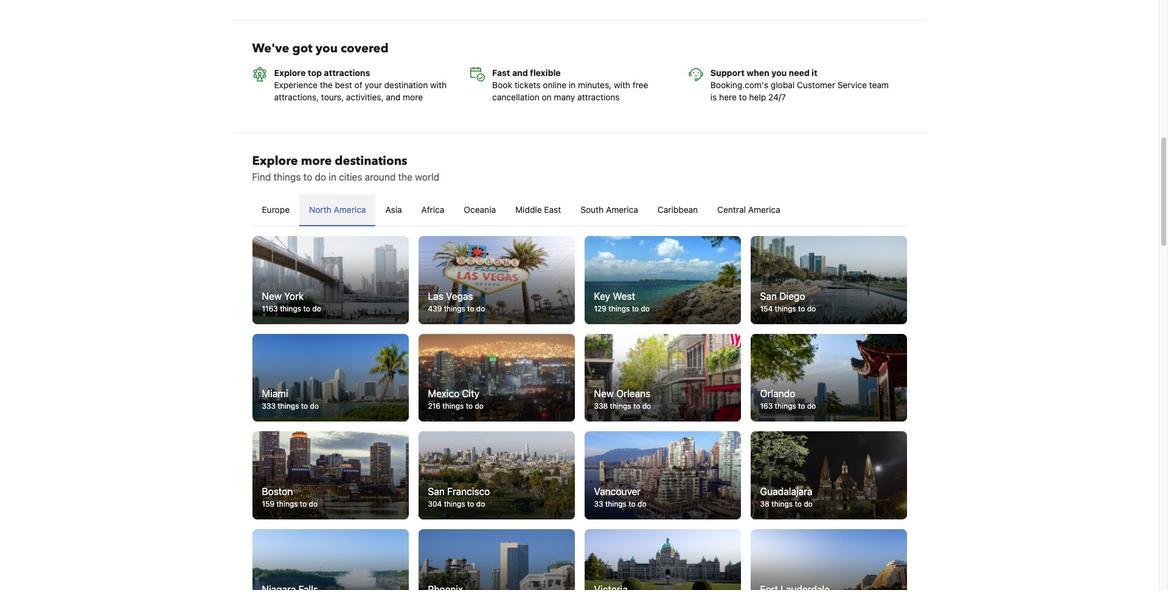 Task type: locate. For each thing, give the bounding box(es) containing it.
middle east button
[[506, 194, 571, 226]]

flexible
[[530, 68, 561, 78]]

attractions down minutes,
[[577, 92, 620, 102]]

1 horizontal spatial the
[[398, 172, 412, 183]]

san inside "san francisco 304 things to do"
[[428, 486, 445, 497]]

america right south
[[606, 205, 638, 215]]

guadalajara
[[760, 486, 812, 497]]

many
[[554, 92, 575, 102]]

to down guadalajara
[[795, 500, 802, 509]]

to inside las vegas 439 things to do
[[467, 304, 474, 313]]

to down vancouver at bottom
[[629, 500, 636, 509]]

things down "vegas"
[[444, 304, 465, 313]]

to right 333
[[301, 402, 308, 411]]

world
[[415, 172, 439, 183]]

east
[[544, 205, 561, 215]]

you up global
[[771, 68, 787, 78]]

do right 163
[[807, 402, 816, 411]]

we've
[[252, 40, 289, 57]]

with right destination
[[430, 80, 447, 90]]

1 horizontal spatial with
[[614, 80, 630, 90]]

miami image
[[252, 334, 409, 422]]

0 horizontal spatial new
[[262, 291, 282, 302]]

and inside fast and flexible book tickets online in minutes, with free cancellation on many attractions
[[512, 68, 528, 78]]

154
[[760, 304, 773, 313]]

to down west
[[632, 304, 639, 313]]

caribbean
[[658, 205, 698, 215]]

minutes,
[[578, 80, 612, 90]]

boston 159 things to do
[[262, 486, 318, 509]]

1 horizontal spatial you
[[771, 68, 787, 78]]

things down orlando
[[775, 402, 796, 411]]

do inside new york 1163 things to do
[[312, 304, 321, 313]]

the inside explore top attractions experience the best of your destination with attractions, tours, activities, and more
[[320, 80, 333, 90]]

cities
[[339, 172, 362, 183]]

more up north
[[301, 153, 332, 169]]

1 horizontal spatial in
[[569, 80, 576, 90]]

things down orleans
[[610, 402, 631, 411]]

things down francisco
[[444, 500, 465, 509]]

0 vertical spatial the
[[320, 80, 333, 90]]

in up many
[[569, 80, 576, 90]]

attractions,
[[274, 92, 319, 102]]

do inside miami 333 things to do
[[310, 402, 319, 411]]

1 vertical spatial in
[[329, 172, 336, 183]]

san francisco 304 things to do
[[428, 486, 490, 509]]

service
[[838, 80, 867, 90]]

3 america from the left
[[748, 205, 780, 215]]

1 horizontal spatial more
[[403, 92, 423, 102]]

of
[[354, 80, 362, 90]]

and up tickets on the top
[[512, 68, 528, 78]]

1 horizontal spatial and
[[512, 68, 528, 78]]

do inside boston 159 things to do
[[309, 500, 318, 509]]

is
[[710, 92, 717, 102]]

key west image
[[584, 236, 741, 324]]

0 vertical spatial explore
[[274, 68, 306, 78]]

things down guadalajara
[[771, 500, 793, 509]]

do right 159
[[309, 500, 318, 509]]

things inside san diego 154 things to do
[[775, 304, 796, 313]]

vancouver image
[[584, 432, 741, 520]]

to inside key west 129 things to do
[[632, 304, 639, 313]]

do down vancouver at bottom
[[638, 500, 646, 509]]

south america button
[[571, 194, 648, 226]]

1 vertical spatial new
[[594, 388, 614, 399]]

new york image
[[252, 236, 409, 324]]

to right 159
[[300, 500, 307, 509]]

orleans
[[616, 388, 650, 399]]

with left free
[[614, 80, 630, 90]]

0 vertical spatial attractions
[[324, 68, 370, 78]]

0 horizontal spatial you
[[316, 40, 338, 57]]

you right got
[[316, 40, 338, 57]]

1 vertical spatial more
[[301, 153, 332, 169]]

to down city
[[466, 402, 473, 411]]

san
[[760, 291, 777, 302], [428, 486, 445, 497]]

here
[[719, 92, 737, 102]]

1 vertical spatial the
[[398, 172, 412, 183]]

attractions inside explore top attractions experience the best of your destination with attractions, tours, activities, and more
[[324, 68, 370, 78]]

san inside san diego 154 things to do
[[760, 291, 777, 302]]

do down guadalajara
[[804, 500, 813, 509]]

activities,
[[346, 92, 384, 102]]

to right 163
[[798, 402, 805, 411]]

top
[[308, 68, 322, 78]]

1 vertical spatial explore
[[252, 153, 298, 169]]

129
[[594, 304, 607, 313]]

las vegas 439 things to do
[[428, 291, 485, 313]]

0 vertical spatial more
[[403, 92, 423, 102]]

to inside san diego 154 things to do
[[798, 304, 805, 313]]

explore up find
[[252, 153, 298, 169]]

0 vertical spatial san
[[760, 291, 777, 302]]

1163
[[262, 304, 278, 313]]

san francisco image
[[418, 432, 575, 520]]

1 vertical spatial attractions
[[577, 92, 620, 102]]

the up "tours,"
[[320, 80, 333, 90]]

things right find
[[274, 172, 301, 183]]

do inside orlando 163 things to do
[[807, 402, 816, 411]]

to down york
[[303, 304, 310, 313]]

1 horizontal spatial america
[[606, 205, 638, 215]]

with
[[430, 80, 447, 90], [614, 80, 630, 90]]

do down city
[[475, 402, 484, 411]]

2 with from the left
[[614, 80, 630, 90]]

to down orleans
[[633, 402, 640, 411]]

team
[[869, 80, 889, 90]]

need
[[789, 68, 810, 78]]

things down york
[[280, 304, 301, 313]]

and inside explore top attractions experience the best of your destination with attractions, tours, activities, and more
[[386, 92, 401, 102]]

san up 304
[[428, 486, 445, 497]]

explore for explore top attractions
[[274, 68, 306, 78]]

33
[[594, 500, 603, 509]]

attractions inside fast and flexible book tickets online in minutes, with free cancellation on many attractions
[[577, 92, 620, 102]]

explore
[[274, 68, 306, 78], [252, 153, 298, 169]]

38
[[760, 500, 769, 509]]

1 horizontal spatial attractions
[[577, 92, 620, 102]]

0 horizontal spatial in
[[329, 172, 336, 183]]

0 horizontal spatial attractions
[[324, 68, 370, 78]]

0 vertical spatial and
[[512, 68, 528, 78]]

to down diego
[[798, 304, 805, 313]]

asia
[[385, 205, 402, 215]]

more down destination
[[403, 92, 423, 102]]

163
[[760, 402, 773, 411]]

1 vertical spatial you
[[771, 68, 787, 78]]

do right 1163
[[312, 304, 321, 313]]

you inside support when you need it booking.com's global customer service team is here to help 24/7
[[771, 68, 787, 78]]

1 america from the left
[[334, 205, 366, 215]]

america right central
[[748, 205, 780, 215]]

things down miami on the left bottom
[[278, 402, 299, 411]]

support when you need it booking.com's global customer service team is here to help 24/7
[[710, 68, 889, 102]]

attractions
[[324, 68, 370, 78], [577, 92, 620, 102]]

new
[[262, 291, 282, 302], [594, 388, 614, 399]]

america for north america
[[334, 205, 366, 215]]

things inside guadalajara 38 things to do
[[771, 500, 793, 509]]

0 horizontal spatial san
[[428, 486, 445, 497]]

to inside miami 333 things to do
[[301, 402, 308, 411]]

do inside new orleans 338 things to do
[[642, 402, 651, 411]]

new inside new york 1163 things to do
[[262, 291, 282, 302]]

attractions up "best"
[[324, 68, 370, 78]]

in left cities
[[329, 172, 336, 183]]

2 horizontal spatial america
[[748, 205, 780, 215]]

do right 129
[[641, 304, 650, 313]]

you
[[316, 40, 338, 57], [771, 68, 787, 78]]

explore up experience
[[274, 68, 306, 78]]

asia button
[[376, 194, 412, 226]]

0 horizontal spatial the
[[320, 80, 333, 90]]

san for san diego
[[760, 291, 777, 302]]

to down "vegas"
[[467, 304, 474, 313]]

things down west
[[609, 304, 630, 313]]

1 vertical spatial and
[[386, 92, 401, 102]]

1 horizontal spatial new
[[594, 388, 614, 399]]

0 horizontal spatial and
[[386, 92, 401, 102]]

san diego 154 things to do
[[760, 291, 816, 313]]

central america
[[717, 205, 780, 215]]

216
[[428, 402, 440, 411]]

0 vertical spatial you
[[316, 40, 338, 57]]

in
[[569, 80, 576, 90], [329, 172, 336, 183]]

1 with from the left
[[430, 80, 447, 90]]

to inside orlando 163 things to do
[[798, 402, 805, 411]]

do right 439
[[476, 304, 485, 313]]

2 america from the left
[[606, 205, 638, 215]]

north
[[309, 205, 331, 215]]

1 horizontal spatial san
[[760, 291, 777, 302]]

0 vertical spatial in
[[569, 80, 576, 90]]

the
[[320, 80, 333, 90], [398, 172, 412, 183]]

things inside mexico city 216 things to do
[[442, 402, 464, 411]]

things
[[274, 172, 301, 183], [280, 304, 301, 313], [444, 304, 465, 313], [609, 304, 630, 313], [775, 304, 796, 313], [278, 402, 299, 411], [442, 402, 464, 411], [610, 402, 631, 411], [775, 402, 796, 411], [276, 500, 298, 509], [444, 500, 465, 509], [605, 500, 627, 509], [771, 500, 793, 509]]

0 horizontal spatial more
[[301, 153, 332, 169]]

do left cities
[[315, 172, 326, 183]]

to
[[739, 92, 747, 102], [303, 172, 312, 183], [303, 304, 310, 313], [467, 304, 474, 313], [632, 304, 639, 313], [798, 304, 805, 313], [301, 402, 308, 411], [466, 402, 473, 411], [633, 402, 640, 411], [798, 402, 805, 411], [300, 500, 307, 509], [467, 500, 474, 509], [629, 500, 636, 509], [795, 500, 802, 509]]

customer
[[797, 80, 835, 90]]

do right 333
[[310, 402, 319, 411]]

things inside new york 1163 things to do
[[280, 304, 301, 313]]

to inside new orleans 338 things to do
[[633, 402, 640, 411]]

america for central america
[[748, 205, 780, 215]]

things down boston
[[276, 500, 298, 509]]

san up '154'
[[760, 291, 777, 302]]

new up 338
[[594, 388, 614, 399]]

destination
[[384, 80, 428, 90]]

new york 1163 things to do
[[262, 291, 321, 313]]

new inside new orleans 338 things to do
[[594, 388, 614, 399]]

0 vertical spatial new
[[262, 291, 282, 302]]

to down francisco
[[467, 500, 474, 509]]

booking.com's
[[710, 80, 768, 90]]

explore inside explore more destinations find things to do in cities around the world
[[252, 153, 298, 169]]

the inside explore more destinations find things to do in cities around the world
[[398, 172, 412, 183]]

miami
[[262, 388, 288, 399]]

439
[[428, 304, 442, 313]]

do right '154'
[[807, 304, 816, 313]]

global
[[771, 80, 795, 90]]

vegas
[[446, 291, 473, 302]]

to up north
[[303, 172, 312, 183]]

the left world
[[398, 172, 412, 183]]

las vegas image
[[418, 236, 575, 324]]

francisco
[[447, 486, 490, 497]]

to down booking.com's
[[739, 92, 747, 102]]

1 vertical spatial san
[[428, 486, 445, 497]]

things down vancouver at bottom
[[605, 500, 627, 509]]

do down francisco
[[476, 500, 485, 509]]

and down destination
[[386, 92, 401, 102]]

things down diego
[[775, 304, 796, 313]]

do inside vancouver 33 things to do
[[638, 500, 646, 509]]

in inside explore more destinations find things to do in cities around the world
[[329, 172, 336, 183]]

tab list
[[252, 194, 907, 227]]

things down 'mexico'
[[442, 402, 464, 411]]

do down orleans
[[642, 402, 651, 411]]

america right north
[[334, 205, 366, 215]]

explore inside explore top attractions experience the best of your destination with attractions, tours, activities, and more
[[274, 68, 306, 78]]

new up 1163
[[262, 291, 282, 302]]

0 horizontal spatial america
[[334, 205, 366, 215]]

america
[[334, 205, 366, 215], [606, 205, 638, 215], [748, 205, 780, 215]]

0 horizontal spatial with
[[430, 80, 447, 90]]

with inside fast and flexible book tickets online in minutes, with free cancellation on many attractions
[[614, 80, 630, 90]]

do
[[315, 172, 326, 183], [312, 304, 321, 313], [476, 304, 485, 313], [641, 304, 650, 313], [807, 304, 816, 313], [310, 402, 319, 411], [475, 402, 484, 411], [642, 402, 651, 411], [807, 402, 816, 411], [309, 500, 318, 509], [476, 500, 485, 509], [638, 500, 646, 509], [804, 500, 813, 509]]

central
[[717, 205, 746, 215]]

on
[[542, 92, 552, 102]]

to inside support when you need it booking.com's global customer service team is here to help 24/7
[[739, 92, 747, 102]]



Task type: vqa. For each thing, say whether or not it's contained in the screenshot.
Where are you going? field
no



Task type: describe. For each thing, give the bounding box(es) containing it.
new orleans 338 things to do
[[594, 388, 651, 411]]

south
[[581, 205, 604, 215]]

338
[[594, 402, 608, 411]]

things inside miami 333 things to do
[[278, 402, 299, 411]]

things inside "san francisco 304 things to do"
[[444, 500, 465, 509]]

it
[[812, 68, 817, 78]]

key west 129 things to do
[[594, 291, 650, 313]]

fast and flexible book tickets online in minutes, with free cancellation on many attractions
[[492, 68, 648, 102]]

tab list containing europe
[[252, 194, 907, 227]]

oceania
[[464, 205, 496, 215]]

vancouver 33 things to do
[[594, 486, 646, 509]]

phoenix image
[[418, 529, 575, 590]]

things inside explore more destinations find things to do in cities around the world
[[274, 172, 301, 183]]

do inside san diego 154 things to do
[[807, 304, 816, 313]]

oceania button
[[454, 194, 506, 226]]

boston
[[262, 486, 293, 497]]

to inside "san francisco 304 things to do"
[[467, 500, 474, 509]]

free
[[633, 80, 648, 90]]

do inside guadalajara 38 things to do
[[804, 500, 813, 509]]

with inside explore top attractions experience the best of your destination with attractions, tours, activities, and more
[[430, 80, 447, 90]]

in inside fast and flexible book tickets online in minutes, with free cancellation on many attractions
[[569, 80, 576, 90]]

333
[[262, 402, 276, 411]]

more inside explore top attractions experience the best of your destination with attractions, tours, activities, and more
[[403, 92, 423, 102]]

things inside boston 159 things to do
[[276, 500, 298, 509]]

24/7
[[768, 92, 786, 102]]

to inside boston 159 things to do
[[300, 500, 307, 509]]

destinations
[[335, 153, 407, 169]]

miami 333 things to do
[[262, 388, 319, 411]]

to inside mexico city 216 things to do
[[466, 402, 473, 411]]

europe
[[262, 205, 290, 215]]

159
[[262, 500, 274, 509]]

find
[[252, 172, 271, 183]]

guadalajara 38 things to do
[[760, 486, 813, 509]]

things inside las vegas 439 things to do
[[444, 304, 465, 313]]

around
[[365, 172, 396, 183]]

key
[[594, 291, 610, 302]]

things inside key west 129 things to do
[[609, 304, 630, 313]]

europe button
[[252, 194, 299, 226]]

things inside new orleans 338 things to do
[[610, 402, 631, 411]]

explore top attractions experience the best of your destination with attractions, tours, activities, and more
[[274, 68, 447, 102]]

your
[[365, 80, 382, 90]]

you for got
[[316, 40, 338, 57]]

things inside orlando 163 things to do
[[775, 402, 796, 411]]

new for new orleans
[[594, 388, 614, 399]]

north america button
[[299, 194, 376, 226]]

middle
[[515, 205, 542, 215]]

support
[[710, 68, 745, 78]]

covered
[[341, 40, 389, 57]]

city
[[462, 388, 479, 399]]

south america
[[581, 205, 638, 215]]

explore more destinations find things to do in cities around the world
[[252, 153, 439, 183]]

america for south america
[[606, 205, 638, 215]]

fast
[[492, 68, 510, 78]]

do inside key west 129 things to do
[[641, 304, 650, 313]]

tours,
[[321, 92, 344, 102]]

do inside las vegas 439 things to do
[[476, 304, 485, 313]]

mexico city 216 things to do
[[428, 388, 484, 411]]

orlando
[[760, 388, 795, 399]]

boston image
[[252, 432, 409, 520]]

niagara falls image
[[252, 529, 409, 590]]

caribbean button
[[648, 194, 708, 226]]

guadalajara image
[[750, 432, 907, 520]]

we've got you covered
[[252, 40, 389, 57]]

to inside vancouver 33 things to do
[[629, 500, 636, 509]]

africa button
[[412, 194, 454, 226]]

north america
[[309, 205, 366, 215]]

west
[[613, 291, 635, 302]]

tickets
[[514, 80, 541, 90]]

when
[[747, 68, 769, 78]]

do inside "san francisco 304 things to do"
[[476, 500, 485, 509]]

fort lauderdale image
[[750, 529, 907, 590]]

best
[[335, 80, 352, 90]]

online
[[543, 80, 566, 90]]

middle east
[[515, 205, 561, 215]]

san for san francisco
[[428, 486, 445, 497]]

mexico
[[428, 388, 459, 399]]

africa
[[421, 205, 444, 215]]

do inside explore more destinations find things to do in cities around the world
[[315, 172, 326, 183]]

new for new york
[[262, 291, 282, 302]]

do inside mexico city 216 things to do
[[475, 402, 484, 411]]

las
[[428, 291, 443, 302]]

san diego image
[[750, 236, 907, 324]]

you for when
[[771, 68, 787, 78]]

experience
[[274, 80, 318, 90]]

to inside new york 1163 things to do
[[303, 304, 310, 313]]

more inside explore more destinations find things to do in cities around the world
[[301, 153, 332, 169]]

vancouver
[[594, 486, 641, 497]]

304
[[428, 500, 442, 509]]

help
[[749, 92, 766, 102]]

orlando image
[[750, 334, 907, 422]]

victoria image
[[584, 529, 741, 590]]

cancellation
[[492, 92, 539, 102]]

to inside guadalajara 38 things to do
[[795, 500, 802, 509]]

mexico city image
[[418, 334, 575, 422]]

explore for explore more destinations
[[252, 153, 298, 169]]

diego
[[779, 291, 805, 302]]

got
[[292, 40, 313, 57]]

orlando 163 things to do
[[760, 388, 816, 411]]

new orleans image
[[584, 334, 741, 422]]

book
[[492, 80, 512, 90]]

things inside vancouver 33 things to do
[[605, 500, 627, 509]]

york
[[284, 291, 304, 302]]

central america button
[[708, 194, 790, 226]]

to inside explore more destinations find things to do in cities around the world
[[303, 172, 312, 183]]



